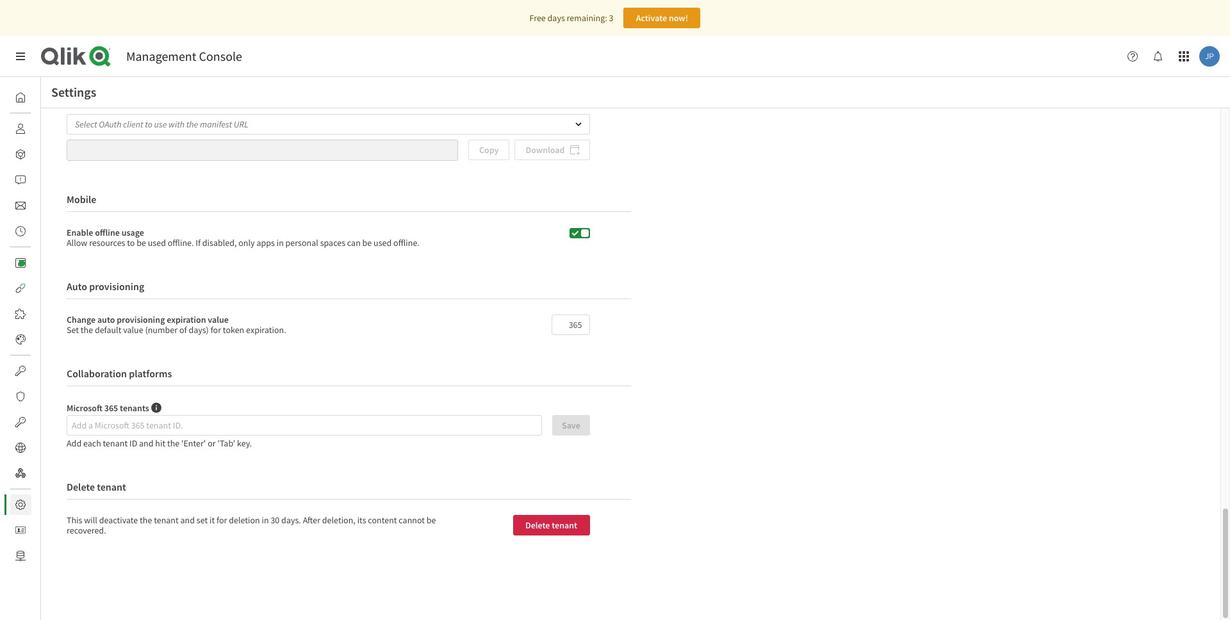 Task type: vqa. For each thing, say whether or not it's contained in the screenshot.
the topmost 'Navigate'
no



Task type: locate. For each thing, give the bounding box(es) containing it.
can
[[347, 237, 361, 248]]

provisioning right auto
[[117, 314, 165, 325]]

and left set
[[180, 515, 195, 526]]

0 vertical spatial and
[[139, 438, 154, 449]]

settings up select
[[51, 84, 96, 100]]

1 offline. from the left
[[168, 237, 194, 248]]

add microsoft 365 tenants that can be used as collaboration channels. image
[[149, 402, 163, 414]]

of
[[179, 324, 187, 336]]

used right "can"
[[374, 237, 392, 248]]

settings inside navigation pane element
[[41, 499, 71, 511]]

content
[[368, 515, 397, 526]]

value
[[208, 314, 229, 325], [123, 324, 143, 336]]

provisioning up auto
[[89, 280, 144, 293]]

deletion
[[229, 515, 260, 526]]

1 horizontal spatial used
[[374, 237, 392, 248]]

in inside the this will deactivate the tenant and set it for deletion in 30 days. after deletion, its content cannot be recovered.
[[262, 515, 269, 526]]

it
[[210, 515, 215, 526]]

each
[[83, 438, 101, 449]]

spaces
[[41, 149, 67, 160]]

1 vertical spatial delete
[[526, 520, 550, 531]]

usage
[[122, 227, 144, 238]]

in inside enable offline usage allow resources to be used offline. if disabled, only apps in personal spaces can be used offline.
[[277, 237, 284, 248]]

365
[[104, 402, 118, 414]]

provisioning
[[89, 280, 144, 293], [117, 314, 165, 325]]

0 horizontal spatial in
[[262, 515, 269, 526]]

auto
[[97, 314, 115, 325]]

to left use
[[145, 119, 153, 130]]

select
[[75, 119, 97, 130]]

its
[[357, 515, 366, 526]]

0 horizontal spatial delete tenant
[[67, 481, 126, 493]]

(number
[[145, 324, 178, 336]]

tenant
[[103, 438, 128, 449], [97, 481, 126, 493], [154, 515, 179, 526], [552, 520, 578, 531]]

the inside change auto provisioning expiration value set the default value (number of days) for token expiration.
[[81, 324, 93, 336]]

only
[[239, 237, 255, 248]]

in left 30
[[262, 515, 269, 526]]

deactivate
[[99, 515, 138, 526]]

expiration.
[[246, 324, 286, 336]]

to
[[145, 119, 153, 130], [127, 237, 135, 248]]

1 horizontal spatial delete
[[526, 520, 550, 531]]

the right deactivate
[[140, 515, 152, 526]]

activate
[[636, 12, 667, 24]]

data gateways image
[[15, 551, 26, 562]]

offline. left if
[[168, 237, 194, 248]]

30
[[271, 515, 280, 526]]

None field
[[552, 315, 589, 334]]

settings
[[51, 84, 96, 100], [41, 499, 71, 511]]

token
[[223, 324, 244, 336]]

provisioning inside change auto provisioning expiration value set the default value (number of days) for token expiration.
[[117, 314, 165, 325]]

management console
[[126, 48, 242, 64]]

enable offline usage allow resources to be used offline. if disabled, only apps in personal spaces can be used offline.
[[67, 227, 420, 248]]

1 vertical spatial to
[[127, 237, 135, 248]]

0 horizontal spatial be
[[137, 237, 146, 248]]

be right 'resources'
[[137, 237, 146, 248]]

or
[[208, 438, 216, 449]]

be
[[137, 237, 146, 248], [363, 237, 372, 248], [427, 515, 436, 526]]

this will deactivate the tenant and set it for deletion in 30 days. after deletion, its content cannot be recovered.
[[67, 515, 436, 536]]

2 used from the left
[[374, 237, 392, 248]]

tenants
[[120, 402, 149, 414]]

'enter'
[[181, 438, 206, 449]]

1 vertical spatial in
[[262, 515, 269, 526]]

the right "with"
[[186, 119, 198, 130]]

key.
[[237, 438, 252, 449]]

the right the hit
[[167, 438, 180, 449]]

offline
[[95, 227, 120, 238]]

home link
[[10, 87, 64, 108]]

for right it
[[217, 515, 227, 526]]

themes link
[[10, 330, 71, 350]]

for inside change auto provisioning expiration value set the default value (number of days) for token expiration.
[[211, 324, 221, 336]]

and right id
[[139, 438, 154, 449]]

to right 'resources'
[[127, 237, 135, 248]]

for right days)
[[211, 324, 221, 336]]

1 vertical spatial delete tenant
[[526, 520, 578, 531]]

delete
[[67, 481, 95, 493], [526, 520, 550, 531]]

microsoft 365 tenants
[[67, 402, 149, 414]]

0 vertical spatial to
[[145, 119, 153, 130]]

this
[[67, 515, 82, 526]]

1 vertical spatial settings
[[41, 499, 71, 511]]

free
[[530, 12, 546, 24]]

the inside field
[[186, 119, 198, 130]]

settings up the this
[[41, 499, 71, 511]]

1 horizontal spatial to
[[145, 119, 153, 130]]

api keys image
[[15, 366, 26, 376]]

set
[[197, 515, 208, 526]]

be inside the this will deactivate the tenant and set it for deletion in 30 days. after deletion, its content cannot be recovered.
[[427, 515, 436, 526]]

0 horizontal spatial offline.
[[168, 237, 194, 248]]

2 horizontal spatial be
[[427, 515, 436, 526]]

1 vertical spatial and
[[180, 515, 195, 526]]

open sidebar menu image
[[15, 51, 26, 62]]

change
[[67, 314, 96, 325]]

1 horizontal spatial value
[[208, 314, 229, 325]]

0 horizontal spatial delete
[[67, 481, 95, 493]]

value right expiration
[[208, 314, 229, 325]]

1 horizontal spatial offline.
[[394, 237, 420, 248]]

1 horizontal spatial delete tenant
[[526, 520, 578, 531]]

identity provider image
[[15, 526, 26, 536]]

0 vertical spatial in
[[277, 237, 284, 248]]

to inside field
[[145, 119, 153, 130]]

content security policy image
[[15, 392, 26, 402]]

the
[[186, 119, 198, 130], [81, 324, 93, 336], [167, 438, 180, 449], [140, 515, 152, 526]]

the right set
[[81, 324, 93, 336]]

be right "can"
[[363, 237, 372, 248]]

content image
[[15, 258, 26, 268]]

the for 'enter'
[[167, 438, 180, 449]]

spaces
[[320, 237, 346, 248]]

resources
[[89, 237, 125, 248]]

expiration
[[167, 314, 206, 325]]

default
[[95, 324, 121, 336]]

the inside the this will deactivate the tenant and set it for deletion in 30 days. after deletion, its content cannot be recovered.
[[140, 515, 152, 526]]

1 horizontal spatial and
[[180, 515, 195, 526]]

be right the cannot
[[427, 515, 436, 526]]

0 vertical spatial for
[[211, 324, 221, 336]]

change auto provisioning expiration value set the default value (number of days) for token expiration.
[[67, 314, 286, 336]]

None text field
[[67, 140, 458, 161]]

value right the "default"
[[123, 324, 143, 336]]

1 vertical spatial provisioning
[[117, 314, 165, 325]]

0 vertical spatial provisioning
[[89, 280, 144, 293]]

apps
[[257, 237, 275, 248]]

1 horizontal spatial in
[[277, 237, 284, 248]]

in right apps
[[277, 237, 284, 248]]

for
[[211, 324, 221, 336], [217, 515, 227, 526]]

offline.
[[168, 237, 194, 248], [394, 237, 420, 248]]

0 vertical spatial settings
[[51, 84, 96, 100]]

new connector image
[[19, 260, 25, 267]]

used
[[148, 237, 166, 248], [374, 237, 392, 248]]

and
[[139, 438, 154, 449], [180, 515, 195, 526]]

0 horizontal spatial used
[[148, 237, 166, 248]]

used right usage
[[148, 237, 166, 248]]

offline. right "can"
[[394, 237, 420, 248]]

personal
[[286, 237, 319, 248]]

0 horizontal spatial to
[[127, 237, 135, 248]]

in
[[277, 237, 284, 248], [262, 515, 269, 526]]

1 vertical spatial for
[[217, 515, 227, 526]]

home image
[[15, 92, 26, 103]]

delete tenant
[[67, 481, 126, 493], [526, 520, 578, 531]]

management
[[126, 48, 197, 64]]

cannot
[[399, 515, 425, 526]]

id
[[129, 438, 137, 449]]

home
[[41, 92, 64, 103]]



Task type: describe. For each thing, give the bounding box(es) containing it.
delete tenant button
[[513, 515, 590, 536]]

url
[[234, 119, 249, 130]]

navigation pane element
[[0, 82, 71, 572]]

now!
[[669, 12, 689, 24]]

console
[[199, 48, 242, 64]]

spaces image
[[15, 149, 26, 160]]

allow
[[67, 237, 87, 248]]

free days remaining: 3
[[530, 12, 614, 24]]

enable
[[67, 227, 93, 238]]

2 offline. from the left
[[394, 237, 420, 248]]

themes
[[41, 334, 71, 346]]

with
[[169, 119, 185, 130]]

1 horizontal spatial be
[[363, 237, 372, 248]]

days)
[[189, 324, 209, 336]]

and inside the this will deactivate the tenant and set it for deletion in 30 days. after deletion, its content cannot be recovered.
[[180, 515, 195, 526]]

remaining:
[[567, 12, 608, 24]]

the for manifest
[[186, 119, 198, 130]]

platforms
[[129, 367, 172, 380]]

1 used from the left
[[148, 237, 166, 248]]

users image
[[15, 124, 26, 134]]

0 vertical spatial delete tenant
[[67, 481, 126, 493]]

delete tenant inside button
[[526, 520, 578, 531]]

manifest
[[200, 119, 232, 130]]

activate now! link
[[624, 8, 701, 28]]

the for default
[[81, 324, 93, 336]]

add each tenant id and hit the 'enter' or 'tab' key.
[[67, 438, 252, 449]]

collaboration platforms
[[67, 367, 172, 380]]

days
[[548, 12, 565, 24]]

auto
[[67, 280, 87, 293]]

oauth
[[99, 119, 121, 130]]

0 horizontal spatial value
[[123, 324, 143, 336]]

if
[[196, 237, 201, 248]]

'tab'
[[218, 438, 235, 449]]

delete inside button
[[526, 520, 550, 531]]

disabled,
[[202, 237, 237, 248]]

client
[[123, 119, 143, 130]]

management console element
[[126, 48, 242, 64]]

add
[[67, 438, 82, 449]]

spaces link
[[10, 144, 67, 165]]

set
[[67, 324, 79, 336]]

to inside enable offline usage allow resources to be used offline. if disabled, only apps in personal spaces can be used offline.
[[127, 237, 135, 248]]

Add a Microsoft 365 tenant ID. text field
[[72, 415, 543, 436]]

days.
[[281, 515, 301, 526]]

microsoft
[[67, 402, 103, 414]]

activate now!
[[636, 12, 689, 24]]

auto provisioning
[[67, 280, 144, 293]]

select oauth client to use with the manifest url
[[75, 119, 249, 130]]

after
[[303, 515, 321, 526]]

for inside the this will deactivate the tenant and set it for deletion in 30 days. after deletion, its content cannot be recovered.
[[217, 515, 227, 526]]

use
[[154, 119, 167, 130]]

collaboration
[[67, 367, 127, 380]]

mobile
[[67, 193, 96, 205]]

tenant inside the this will deactivate the tenant and set it for deletion in 30 days. after deletion, its content cannot be recovered.
[[154, 515, 179, 526]]

tenant inside button
[[552, 520, 578, 531]]

james peterson image
[[1200, 46, 1221, 67]]

0 horizontal spatial and
[[139, 438, 154, 449]]

hit
[[155, 438, 165, 449]]

settings link
[[10, 495, 71, 515]]

will
[[84, 515, 97, 526]]

Select OAuth client to use with the manifest URL field
[[67, 114, 590, 135]]

0 vertical spatial delete
[[67, 481, 95, 493]]

recovered.
[[67, 525, 106, 536]]

3
[[609, 12, 614, 24]]

deletion,
[[322, 515, 356, 526]]



